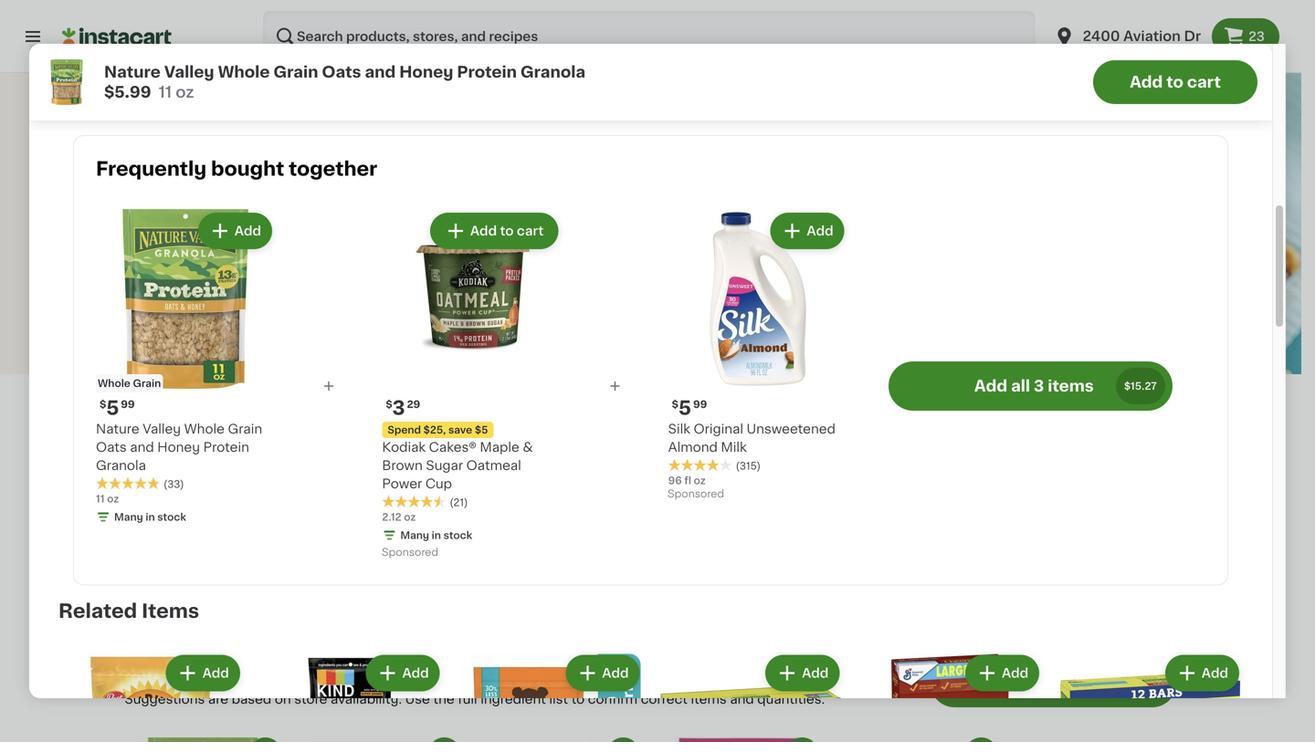 Task type: describe. For each thing, give the bounding box(es) containing it.
oatmeal
[[467, 460, 521, 472]]

many for spend $25, save $5
[[400, 531, 429, 541]]

sponsored badge image for 5
[[668, 490, 724, 500]]

recipe
[[190, 291, 231, 304]]

goldfish cheddar cheese crackers button
[[658, 0, 843, 113]]

tortilla
[[1172, 44, 1215, 57]]

cheese
[[775, 26, 824, 38]]

honey inside nature's own honey wheat sandwich bread
[[348, 26, 391, 38]]

add to cart button inside product group
[[432, 215, 557, 248]]

kroger image
[[140, 518, 177, 555]]

23 button
[[1212, 18, 1280, 55]]

shop
[[125, 450, 158, 463]]

nature for nature valley whole grain oats and honey protein granola $5.99 11 oz
[[104, 64, 161, 80]]

thomas' pre-sliced plain bagels 6 ct
[[58, 26, 218, 72]]

bread
[[324, 44, 362, 57]]

total time 45 min
[[214, 234, 265, 262]]

2 vertical spatial and
[[730, 693, 754, 706]]

many for 5
[[114, 513, 143, 523]]

0 horizontal spatial items
[[691, 693, 727, 706]]

nature valley whole grain oats and honey protein granola $5.99 11 oz
[[104, 64, 586, 100]]

save
[[448, 425, 473, 435]]

correct
[[641, 693, 688, 706]]

share recipe
[[148, 291, 231, 304]]

sponsored badge image for spend $25, save $5
[[382, 548, 437, 559]]

power
[[382, 478, 422, 491]]

silk®
[[858, 44, 888, 57]]

grain for nature valley whole grain oats and honey protein granola
[[228, 423, 262, 436]]

fl
[[685, 476, 692, 486]]

1 horizontal spatial add to cart
[[1130, 74, 1221, 90]]

scoops
[[1120, 44, 1169, 57]]

share
[[148, 291, 187, 304]]

stores
[[161, 450, 202, 463]]

availability.
[[331, 693, 402, 706]]

silk original unsweetened almond milk
[[668, 423, 836, 454]]

(21)
[[450, 498, 468, 508]]

29
[[407, 400, 420, 410]]

valley for nature valley whole grain oats and honey protein granola
[[143, 423, 181, 436]]

in down thomas' pre-sliced plain bagels 6 ct
[[108, 80, 117, 90]]

almond inside silk original unsweetened almond milk
[[668, 441, 718, 454]]

5 inside button
[[989, 675, 999, 690]]

$ for spend $25, save $5
[[386, 400, 393, 410]]

homes
[[219, 200, 266, 213]]

suggestions are based on store availability. use the full ingredient list to confirm correct items and quantities.
[[125, 693, 825, 706]]

ingredient
[[481, 693, 546, 706]]

original
[[694, 423, 744, 436]]

product group containing 3
[[382, 209, 562, 563]]

based
[[232, 693, 272, 706]]

cheddar
[[716, 26, 772, 38]]

in inside available in shop stores nearby.
[[259, 420, 284, 446]]

5 for silk
[[679, 399, 692, 418]]

sandwich
[[258, 44, 321, 57]]

tostitos® scoops tortilla chips party size
[[1058, 44, 1215, 75]]

size
[[1136, 62, 1163, 75]]

20 oz
[[258, 79, 286, 89]]

related
[[58, 602, 137, 621]]

11 inside nature valley whole grain oats and honey protein granola $5.99 11 oz
[[159, 85, 172, 100]]

and for nature valley whole grain oats and honey protein granola
[[130, 441, 154, 454]]

use
[[405, 693, 430, 706]]

nature for nature valley whole grain oats and honey protein granola
[[96, 423, 139, 436]]

oz inside entenmann's little bites chocolate chip mini muffins pouches 8.25 oz
[[484, 80, 496, 90]]

frequently
[[96, 160, 207, 179]]

entenmann's
[[458, 26, 541, 38]]

whole grain
[[98, 379, 161, 389]]

sliced
[[144, 26, 183, 38]]

1 vertical spatial grain
[[133, 379, 161, 389]]

protein for nature valley whole grain oats and honey protein granola $5.99 11 oz
[[457, 64, 517, 80]]

little
[[545, 26, 577, 38]]

cakes®
[[429, 441, 477, 454]]

pouches
[[458, 62, 514, 75]]

spend
[[388, 425, 421, 435]]

add inside add 5 ingredients to cart button
[[952, 675, 985, 690]]

20 inside 'active time 20 min'
[[132, 249, 149, 262]]

gardens
[[283, 200, 340, 213]]

store
[[294, 693, 327, 706]]

by
[[154, 200, 172, 213]]

99 for nature
[[121, 400, 135, 410]]

bagels
[[58, 44, 102, 57]]

the
[[433, 693, 455, 706]]

better
[[175, 200, 216, 213]]

total
[[214, 234, 239, 244]]

add inside product group
[[470, 225, 497, 238]]

kodiak
[[382, 441, 426, 454]]

almond inside silk® unsweetened almond milk
[[983, 44, 1033, 57]]

chip
[[528, 44, 558, 57]]

goldfish cheddar cheese crackers
[[658, 26, 824, 57]]

available in shop stores nearby.
[[125, 420, 284, 463]]

kodiak cakes® maple & brown sugar oatmeal power cup
[[382, 441, 533, 491]]

unsweetened inside silk original unsweetened almond milk
[[747, 423, 836, 436]]

1 vertical spatial 11
[[96, 494, 105, 504]]

cart inside button
[[1121, 675, 1155, 690]]

available
[[125, 420, 252, 446]]

confirm
[[588, 693, 638, 706]]

0 horizontal spatial stock
[[120, 80, 149, 90]]

mini
[[562, 44, 589, 57]]

2 horizontal spatial cart
[[1188, 74, 1221, 90]]

own
[[315, 26, 345, 38]]

crackers
[[658, 44, 715, 57]]

2.12 oz
[[382, 513, 416, 523]]

stock for spend $25, save $5
[[444, 531, 472, 541]]

unsweetened inside silk® unsweetened almond milk
[[891, 44, 980, 57]]

5 for nature
[[106, 399, 119, 418]]

items
[[142, 602, 199, 621]]

11 oz
[[96, 494, 119, 504]]

(315)
[[736, 462, 761, 472]]

1 vertical spatial cart
[[517, 225, 544, 238]]

grain for nature valley whole grain oats and honey protein granola $5.99 11 oz
[[273, 64, 318, 80]]

0 vertical spatial 3
[[1034, 379, 1044, 394]]

1 vertical spatial granola
[[125, 144, 259, 177]]

pre-
[[116, 26, 144, 38]]

oats for nature valley whole grain oats and honey protein granola $5.99 11 oz
[[322, 64, 361, 80]]

active
[[125, 234, 158, 244]]

0 vertical spatial many in stock
[[77, 80, 149, 90]]

granola for nature valley whole grain oats and honey protein granola $5.99 11 oz
[[521, 64, 586, 80]]

time for 45 min
[[242, 234, 265, 244]]

spend $25, save $5
[[388, 425, 488, 435]]

quantities.
[[758, 693, 825, 706]]

0 vertical spatial add to cart button
[[1094, 60, 1258, 104]]

many in stock for spend $25, save $5
[[400, 531, 472, 541]]

add 5 ingredients to cart button
[[930, 659, 1177, 708]]

granola bars
[[125, 144, 345, 177]]

6
[[58, 62, 65, 72]]

$5
[[475, 425, 488, 435]]

valley for nature valley whole grain oats and honey protein granola $5.99 11 oz
[[164, 64, 214, 80]]

0 horizontal spatial many
[[77, 80, 106, 90]]

add 5 ingredients to cart
[[952, 675, 1155, 690]]

thomas'
[[58, 26, 113, 38]]

milk inside silk original unsweetened almond milk
[[721, 441, 747, 454]]

96 fl oz
[[668, 476, 706, 486]]

in down shop
[[146, 513, 155, 523]]



Task type: locate. For each thing, give the bounding box(es) containing it.
and left quantities.
[[730, 693, 754, 706]]

2 horizontal spatial and
[[730, 693, 754, 706]]

milk up (315)
[[721, 441, 747, 454]]

5 left ingredients
[[989, 675, 999, 690]]

1 time from the left
[[160, 234, 183, 244]]

0 vertical spatial unsweetened
[[891, 44, 980, 57]]

many in stock down the ct
[[77, 80, 149, 90]]

1 vertical spatial honey
[[399, 64, 454, 80]]

0 vertical spatial valley
[[164, 64, 214, 80]]

honey inside nature valley whole grain oats and honey protein granola $5.99 11 oz
[[399, 64, 454, 80]]

1 horizontal spatial grain
[[228, 423, 262, 436]]

0 vertical spatial &
[[270, 200, 280, 213]]

honey for nature valley whole grain oats and honey protein granola
[[157, 441, 200, 454]]

2 time from the left
[[242, 234, 265, 244]]

granola up 11 oz
[[96, 460, 146, 472]]

almond left tostitos®
[[983, 44, 1033, 57]]

whole inside nature valley whole grain oats and honey protein granola $5.99 11 oz
[[218, 64, 270, 80]]

5 up "silk"
[[679, 399, 692, 418]]

1 vertical spatial unsweetened
[[747, 423, 836, 436]]

and for nature valley whole grain oats and honey protein granola $5.99 11 oz
[[365, 64, 396, 80]]

items right the correct in the bottom of the page
[[691, 693, 727, 706]]

honey
[[348, 26, 391, 38], [399, 64, 454, 80], [157, 441, 200, 454]]

1 vertical spatial milk
[[721, 441, 747, 454]]

stock down (21)
[[444, 531, 472, 541]]

unsweetened right silk®
[[891, 44, 980, 57]]

1 horizontal spatial protein
[[457, 64, 517, 80]]

1 horizontal spatial add to cart button
[[1094, 60, 1258, 104]]

0 horizontal spatial 20
[[132, 249, 149, 262]]

$ for silk original unsweetened almond milk
[[672, 400, 679, 410]]

tostitos®
[[1058, 44, 1117, 57]]

valley
[[164, 64, 214, 80], [143, 423, 181, 436]]

0 horizontal spatial min
[[152, 249, 176, 262]]

2 $ from the left
[[386, 400, 393, 410]]

milk inside silk® unsweetened almond milk
[[858, 62, 884, 75]]

grain up nearby.
[[228, 423, 262, 436]]

oats up 11 oz
[[96, 441, 127, 454]]

to inside product group
[[500, 225, 514, 238]]

unsweetened up (315)
[[747, 423, 836, 436]]

1 vertical spatial 20
[[132, 249, 149, 262]]

time right active
[[160, 234, 183, 244]]

frequently bought together
[[96, 160, 377, 179]]

1 vertical spatial 3
[[393, 399, 405, 418]]

20 down active
[[132, 249, 149, 262]]

maple
[[480, 441, 520, 454]]

stock down thomas' pre-sliced plain bagels 6 ct
[[120, 80, 149, 90]]

almond down "silk"
[[668, 441, 718, 454]]

time inside 'active time 20 min'
[[160, 234, 183, 244]]

5 down 'whole grain'
[[106, 399, 119, 418]]

2 vertical spatial many in stock
[[400, 531, 472, 541]]

sugar
[[426, 460, 463, 472]]

20
[[258, 79, 272, 89], [132, 249, 149, 262]]

1 $ 5 99 from the left
[[100, 399, 135, 418]]

1 horizontal spatial sponsored badge image
[[668, 490, 724, 500]]

stock for 5
[[157, 513, 186, 523]]

valley inside the nature valley whole grain oats and honey protein granola
[[143, 423, 181, 436]]

1 horizontal spatial items
[[1048, 379, 1094, 394]]

0 horizontal spatial 5
[[106, 399, 119, 418]]

& right maple
[[523, 441, 533, 454]]

$ 5 99 up "silk"
[[672, 399, 707, 418]]

granola down chip
[[521, 64, 586, 80]]

0 vertical spatial items
[[1048, 379, 1094, 394]]

2 99 from the left
[[693, 400, 707, 410]]

bars
[[267, 144, 345, 177]]

99 up original
[[693, 400, 707, 410]]

1 99 from the left
[[121, 400, 135, 410]]

items right all
[[1048, 379, 1094, 394]]

granola for nature valley whole grain oats and honey protein granola
[[96, 460, 146, 472]]

1 horizontal spatial time
[[242, 234, 265, 244]]

8.25
[[458, 80, 481, 90]]

0 vertical spatial whole
[[218, 64, 270, 80]]

and left stores
[[130, 441, 154, 454]]

0 horizontal spatial 99
[[121, 400, 135, 410]]

on
[[275, 693, 291, 706]]

protein
[[457, 64, 517, 80], [203, 441, 249, 454]]

1 horizontal spatial unsweetened
[[891, 44, 980, 57]]

stock down (33)
[[157, 513, 186, 523]]

2 vertical spatial granola
[[96, 460, 146, 472]]

0 vertical spatial milk
[[858, 62, 884, 75]]

2 min from the left
[[237, 249, 262, 262]]

honey down the wheat
[[399, 64, 454, 80]]

2 horizontal spatial $
[[672, 400, 679, 410]]

(33)
[[164, 480, 184, 490]]

$25,
[[424, 425, 446, 435]]

1 horizontal spatial milk
[[858, 62, 884, 75]]

sponsored badge image down 2.12 oz
[[382, 548, 437, 559]]

honey up (33)
[[157, 441, 200, 454]]

23
[[1249, 30, 1265, 43]]

add button
[[200, 215, 270, 248], [772, 215, 843, 248], [168, 657, 238, 690], [368, 657, 438, 690], [568, 657, 638, 690], [767, 657, 838, 690], [967, 657, 1038, 690], [1167, 657, 1238, 690]]

99 for silk
[[693, 400, 707, 410]]

add all 3 items
[[975, 379, 1094, 394]]

all
[[1011, 379, 1031, 394]]

time for 20 min
[[160, 234, 183, 244]]

nature valley whole grain oats and honey protein granola
[[96, 423, 262, 472]]

0 horizontal spatial 3
[[393, 399, 405, 418]]

1 vertical spatial valley
[[143, 423, 181, 436]]

granola bars image
[[651, 73, 1302, 375]]

oats for nature valley whole grain oats and honey protein granola
[[96, 441, 127, 454]]

milk
[[858, 62, 884, 75], [721, 441, 747, 454]]

$ 5 99
[[100, 399, 135, 418], [672, 399, 707, 418]]

granola inside the nature valley whole grain oats and honey protein granola
[[96, 460, 146, 472]]

0 vertical spatial almond
[[983, 44, 1033, 57]]

whole up shop
[[98, 379, 130, 389]]

honey up bread
[[348, 26, 391, 38]]

suggestions
[[125, 693, 205, 706]]

nearby.
[[205, 450, 253, 463]]

many down the ct
[[77, 80, 106, 90]]

1 vertical spatial items
[[691, 693, 727, 706]]

min
[[152, 249, 176, 262], [237, 249, 262, 262]]

nature up $5.99
[[104, 64, 161, 80]]

0 vertical spatial grain
[[273, 64, 318, 80]]

min for 45 min
[[237, 249, 262, 262]]

and right (778) on the left top of page
[[365, 64, 396, 80]]

party
[[1099, 62, 1133, 75]]

2 vertical spatial cart
[[1121, 675, 1155, 690]]

3
[[1034, 379, 1044, 394], [393, 399, 405, 418]]

min right 45 at the left
[[237, 249, 262, 262]]

$15.27
[[1124, 381, 1157, 391]]

oats inside nature valley whole grain oats and honey protein granola $5.99 11 oz
[[322, 64, 361, 80]]

$ for nature valley whole grain oats and honey protein granola
[[100, 400, 106, 410]]

1 horizontal spatial 5
[[679, 399, 692, 418]]

honey inside the nature valley whole grain oats and honey protein granola
[[157, 441, 200, 454]]

1 $ from the left
[[100, 400, 106, 410]]

items
[[1048, 379, 1094, 394], [691, 693, 727, 706]]

0 horizontal spatial honey
[[157, 441, 200, 454]]

2 $ 5 99 from the left
[[672, 399, 707, 418]]

0 horizontal spatial milk
[[721, 441, 747, 454]]

valley up stores
[[143, 423, 181, 436]]

3 left 29
[[393, 399, 405, 418]]

1 horizontal spatial $ 5 99
[[672, 399, 707, 418]]

0 vertical spatial stock
[[120, 80, 149, 90]]

are
[[208, 693, 228, 706]]

valley inside nature valley whole grain oats and honey protein granola $5.99 11 oz
[[164, 64, 214, 80]]

0 horizontal spatial $
[[100, 400, 106, 410]]

0 vertical spatial oats
[[322, 64, 361, 80]]

honey for nature valley whole grain oats and honey protein granola $5.99 11 oz
[[399, 64, 454, 80]]

& right homes
[[270, 200, 280, 213]]

0 horizontal spatial time
[[160, 234, 183, 244]]

$ 5 99 for nature
[[100, 399, 135, 418]]

silk® unsweetened almond milk
[[858, 44, 1033, 75]]

1 horizontal spatial many
[[114, 513, 143, 523]]

protein up 8.25
[[457, 64, 517, 80]]

add to cart
[[1130, 74, 1221, 90], [470, 225, 544, 238]]

0 horizontal spatial and
[[130, 441, 154, 454]]

oz inside nature valley whole grain oats and honey protein granola $5.99 11 oz
[[176, 85, 194, 100]]

0 horizontal spatial 11
[[96, 494, 105, 504]]

time
[[160, 234, 183, 244], [242, 234, 265, 244]]

instacart logo image
[[62, 26, 172, 48]]

protein inside nature valley whole grain oats and honey protein granola $5.99 11 oz
[[457, 64, 517, 80]]

full
[[458, 693, 477, 706]]

unsweetened
[[891, 44, 980, 57], [747, 423, 836, 436]]

0 vertical spatial 11
[[159, 85, 172, 100]]

protein right stores
[[203, 441, 249, 454]]

protein inside the nature valley whole grain oats and honey protein granola
[[203, 441, 249, 454]]

to inside button
[[1101, 675, 1118, 690]]

cart
[[1188, 74, 1221, 90], [517, 225, 544, 238], [1121, 675, 1155, 690]]

granola
[[521, 64, 586, 80], [125, 144, 259, 177], [96, 460, 146, 472]]

and inside the nature valley whole grain oats and honey protein granola
[[130, 441, 154, 454]]

min for 20 min
[[152, 249, 176, 262]]

oats inside the nature valley whole grain oats and honey protein granola
[[96, 441, 127, 454]]

0 vertical spatial and
[[365, 64, 396, 80]]

1 horizontal spatial oats
[[322, 64, 361, 80]]

nature inside nature valley whole grain oats and honey protein granola $5.99 11 oz
[[104, 64, 161, 80]]

2 horizontal spatial grain
[[273, 64, 318, 80]]

1 horizontal spatial min
[[237, 249, 262, 262]]

in right available
[[259, 420, 284, 446]]

in
[[108, 80, 117, 90], [259, 420, 284, 446], [146, 513, 155, 523], [432, 531, 441, 541]]

1 horizontal spatial and
[[365, 64, 396, 80]]

& for maple
[[523, 441, 533, 454]]

min inside total time 45 min
[[237, 249, 262, 262]]

0 horizontal spatial &
[[270, 200, 280, 213]]

oats
[[322, 64, 361, 80], [96, 441, 127, 454]]

sponsored badge image down fl
[[668, 490, 724, 500]]

list
[[549, 693, 568, 706]]

protein for nature valley whole grain oats and honey protein granola
[[203, 441, 249, 454]]

silk
[[668, 423, 691, 436]]

1 horizontal spatial 99
[[693, 400, 707, 410]]

1 horizontal spatial almond
[[983, 44, 1033, 57]]

whole
[[218, 64, 270, 80], [98, 379, 130, 389], [184, 423, 225, 436]]

0 vertical spatial cart
[[1188, 74, 1221, 90]]

1 horizontal spatial $
[[386, 400, 393, 410]]

11
[[159, 85, 172, 100], [96, 494, 105, 504]]

1 horizontal spatial 11
[[159, 85, 172, 100]]

many down 11 oz
[[114, 513, 143, 523]]

many in stock for 5
[[114, 513, 186, 523]]

&
[[270, 200, 280, 213], [523, 441, 533, 454]]

3 right all
[[1034, 379, 1044, 394]]

0 horizontal spatial oats
[[96, 441, 127, 454]]

2 horizontal spatial 5
[[989, 675, 999, 690]]

whole inside the nature valley whole grain oats and honey protein granola
[[184, 423, 225, 436]]

nature's
[[258, 26, 312, 38]]

entenmann's little bites chocolate chip mini muffins pouches 8.25 oz
[[458, 26, 641, 90]]

whole up stores
[[184, 423, 225, 436]]

1 vertical spatial &
[[523, 441, 533, 454]]

granola up better
[[125, 144, 259, 177]]

& for homes
[[270, 200, 280, 213]]

1 vertical spatial nature
[[96, 423, 139, 436]]

nature up shop
[[96, 423, 139, 436]]

grain up available
[[133, 379, 161, 389]]

ingredients
[[1003, 675, 1097, 690]]

96
[[668, 476, 682, 486]]

sponsored badge image
[[668, 490, 724, 500], [382, 548, 437, 559]]

and inside nature valley whole grain oats and honey protein granola $5.99 11 oz
[[365, 64, 396, 80]]

brown
[[382, 460, 423, 472]]

0 vertical spatial 20
[[258, 79, 272, 89]]

1 vertical spatial oats
[[96, 441, 127, 454]]

$ inside $ 3 29
[[386, 400, 393, 410]]

oz
[[274, 79, 286, 89], [484, 80, 496, 90], [176, 85, 194, 100], [694, 476, 706, 486], [107, 494, 119, 504], [404, 513, 416, 523]]

1 vertical spatial almond
[[668, 441, 718, 454]]

valley down plain
[[164, 64, 214, 80]]

(778)
[[326, 64, 352, 74]]

bought
[[211, 160, 284, 179]]

time inside total time 45 min
[[242, 234, 265, 244]]

oats down bread
[[322, 64, 361, 80]]

grain down sandwich
[[273, 64, 318, 80]]

1 min from the left
[[152, 249, 176, 262]]

0 horizontal spatial $ 5 99
[[100, 399, 135, 418]]

nature inside the nature valley whole grain oats and honey protein granola
[[96, 423, 139, 436]]

20 down sandwich
[[258, 79, 272, 89]]

$ 5 99 down 'whole grain'
[[100, 399, 135, 418]]

0 horizontal spatial grain
[[133, 379, 161, 389]]

2.12
[[382, 513, 402, 523]]

whole for nature valley whole grain oats and honey protein granola
[[184, 423, 225, 436]]

2 vertical spatial grain
[[228, 423, 262, 436]]

0 horizontal spatial add to cart button
[[432, 215, 557, 248]]

2 vertical spatial many
[[400, 531, 429, 541]]

0 horizontal spatial almond
[[668, 441, 718, 454]]

1 vertical spatial add to cart
[[470, 225, 544, 238]]

99
[[121, 400, 135, 410], [693, 400, 707, 410]]

many in stock down (21)
[[400, 531, 472, 541]]

0 vertical spatial honey
[[348, 26, 391, 38]]

1 horizontal spatial honey
[[348, 26, 391, 38]]

many in stock down (33)
[[114, 513, 186, 523]]

$ 5 99 for silk
[[672, 399, 707, 418]]

many
[[77, 80, 106, 90], [114, 513, 143, 523], [400, 531, 429, 541]]

chips
[[1058, 62, 1095, 75]]

$5.99
[[104, 85, 151, 100]]

0 horizontal spatial add to cart
[[470, 225, 544, 238]]

1 vertical spatial add to cart button
[[432, 215, 557, 248]]

time right total
[[242, 234, 265, 244]]

add to cart inside product group
[[470, 225, 544, 238]]

whole for nature valley whole grain oats and honey protein granola $5.99 11 oz
[[218, 64, 270, 80]]

0 vertical spatial sponsored badge image
[[668, 490, 724, 500]]

grain inside nature valley whole grain oats and honey protein granola $5.99 11 oz
[[273, 64, 318, 80]]

1 horizontal spatial cart
[[1121, 675, 1155, 690]]

ct
[[68, 62, 78, 72]]

$ 3 29
[[386, 399, 420, 418]]

together
[[289, 160, 377, 179]]

related items
[[58, 602, 199, 621]]

1 vertical spatial whole
[[98, 379, 130, 389]]

wheat
[[394, 26, 436, 38]]

1 horizontal spatial 3
[[1034, 379, 1044, 394]]

many down 2.12 oz
[[400, 531, 429, 541]]

2 vertical spatial whole
[[184, 423, 225, 436]]

granola inside nature valley whole grain oats and honey protein granola $5.99 11 oz
[[521, 64, 586, 80]]

& inside kodiak cakes® maple & brown sugar oatmeal power cup
[[523, 441, 533, 454]]

1 horizontal spatial 20
[[258, 79, 272, 89]]

in down cup
[[432, 531, 441, 541]]

0 horizontal spatial sponsored badge image
[[382, 548, 437, 559]]

1 vertical spatial many in stock
[[114, 513, 186, 523]]

min inside 'active time 20 min'
[[152, 249, 176, 262]]

0 vertical spatial protein
[[457, 64, 517, 80]]

cup
[[426, 478, 452, 491]]

product group
[[96, 209, 276, 529], [382, 209, 562, 563], [668, 209, 848, 505], [58, 652, 244, 743], [258, 652, 444, 743], [458, 652, 644, 743], [658, 652, 843, 743], [858, 652, 1043, 743], [1058, 652, 1243, 743], [125, 738, 282, 743], [304, 738, 461, 743], [483, 738, 640, 743], [662, 738, 819, 743], [841, 738, 998, 743]]

min down active
[[152, 249, 176, 262]]

almond
[[983, 44, 1033, 57], [668, 441, 718, 454]]

0 vertical spatial granola
[[521, 64, 586, 80]]

share recipe button
[[125, 288, 231, 307]]

oz inside product group
[[404, 513, 416, 523]]

$ down 'whole grain'
[[100, 400, 106, 410]]

45
[[217, 249, 234, 262]]

whole down sandwich
[[218, 64, 270, 80]]

grain inside the nature valley whole grain oats and honey protein granola
[[228, 423, 262, 436]]

add to cart button
[[1094, 60, 1258, 104], [432, 215, 557, 248]]

1 vertical spatial protein
[[203, 441, 249, 454]]

2 horizontal spatial stock
[[444, 531, 472, 541]]

0 vertical spatial nature
[[104, 64, 161, 80]]

milk down silk®
[[858, 62, 884, 75]]

$ up "silk"
[[672, 400, 679, 410]]

99 down 'whole grain'
[[121, 400, 135, 410]]

$ left 29
[[386, 400, 393, 410]]

nature's own honey wheat sandwich bread
[[258, 26, 436, 57]]

3 $ from the left
[[672, 400, 679, 410]]

0 horizontal spatial unsweetened
[[747, 423, 836, 436]]

many in stock
[[77, 80, 149, 90], [114, 513, 186, 523], [400, 531, 472, 541]]

1 horizontal spatial stock
[[157, 513, 186, 523]]

goldfish
[[658, 26, 713, 38]]

1 horizontal spatial &
[[523, 441, 533, 454]]



Task type: vqa. For each thing, say whether or not it's contained in the screenshot.
PROTEIN within nature valley whole grain oats and honey protein granola $5.99 11 oz
yes



